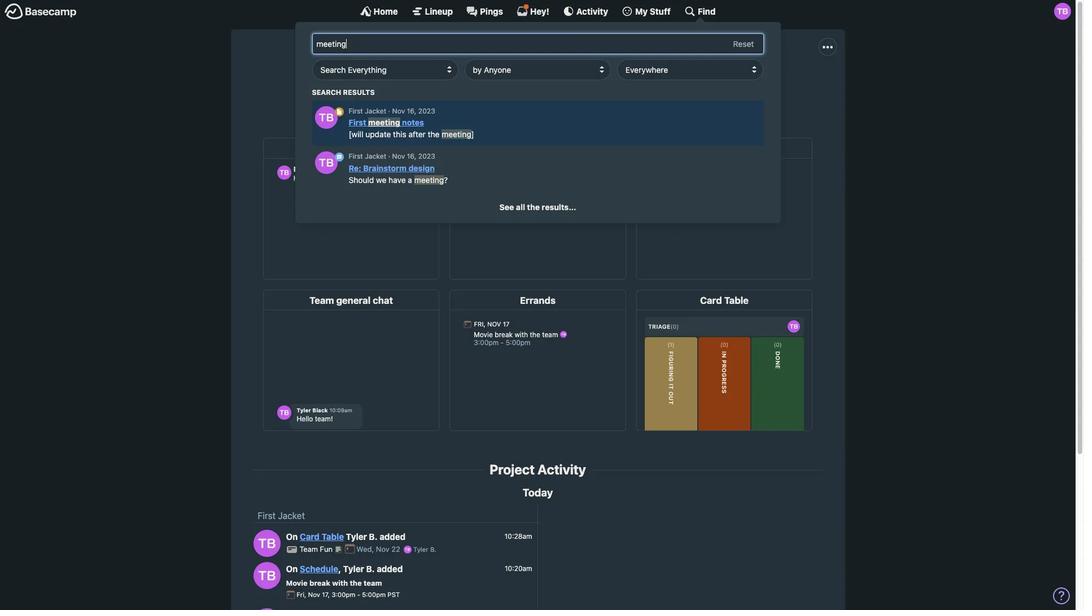 Task type: describe. For each thing, give the bounding box(es) containing it.
tyler black image for ]
[[315, 106, 337, 129]]

]
[[471, 130, 474, 139]]

see
[[500, 202, 514, 212]]

design
[[409, 163, 435, 173]]

activity inside main element
[[577, 6, 608, 16]]

lot
[[689, 78, 705, 88]]

my
[[635, 6, 648, 16]]

results…
[[542, 202, 576, 212]]

2023 for design
[[418, 152, 435, 161]]

add some people
[[491, 102, 551, 111]]

fun
[[320, 545, 333, 554]]

strips
[[607, 78, 630, 88]]

card table link
[[300, 532, 344, 542]]

1 vertical spatial activity
[[538, 462, 586, 477]]

rabits
[[564, 78, 587, 88]]

card
[[300, 532, 320, 542]]

a
[[680, 78, 686, 88]]

break
[[310, 578, 330, 587]]

added for tyler b. added
[[380, 532, 406, 542]]

the left first
[[380, 78, 394, 88]]

1 of from the left
[[441, 78, 449, 88]]

16, for notes
[[407, 107, 416, 115]]

-
[[357, 591, 360, 598]]

some
[[507, 102, 525, 111]]

movie break with the team link
[[286, 578, 382, 587]]

2023 for notes
[[418, 107, 435, 115]]

jacket for first jacket
[[278, 511, 305, 521]]

search results
[[312, 88, 375, 96]]

· for brainstorm
[[388, 152, 390, 161]]

10:20am element
[[505, 564, 532, 573]]

update
[[366, 130, 391, 139]]

3:00pm
[[332, 591, 356, 598]]

let's
[[330, 78, 350, 88]]

nov inside first jacket · nov 16, 2023 re: brainstorm design should we have a meeting ?
[[392, 152, 405, 161]]

search
[[312, 88, 341, 96]]

find button
[[685, 6, 716, 17]]

lineup
[[425, 6, 453, 16]]

project activity
[[490, 462, 586, 477]]

1 vertical spatial meeting
[[442, 130, 471, 139]]

results
[[343, 88, 375, 96]]

we
[[376, 175, 387, 185]]

hey!
[[530, 6, 549, 16]]

first for first jacket · nov 16, 2023 first meeting notes [will update this after the meeting ]
[[349, 107, 363, 115]]

team fun
[[300, 545, 335, 554]]

wed, nov 22
[[357, 545, 402, 554]]

people
[[527, 102, 551, 111]]

first jacket link
[[258, 511, 305, 521]]

16, for design
[[407, 152, 416, 161]]

first
[[396, 78, 412, 88]]

nov 16, 2023 element for design
[[392, 152, 435, 161]]

tyler for ,       tyler b. added
[[343, 564, 364, 574]]

copy button for ?
[[736, 150, 761, 160]]

have
[[389, 175, 406, 185]]

· for meeting
[[388, 107, 390, 115]]

activity link
[[563, 6, 608, 17]]

this
[[393, 130, 407, 139]]

with
[[332, 578, 348, 587]]

copy for ?
[[744, 150, 761, 159]]

stuff
[[650, 6, 671, 16]]

17,
[[322, 591, 330, 598]]

10:28am
[[505, 532, 532, 540]]

the right all
[[527, 202, 540, 212]]

movie
[[286, 578, 308, 587]]

project
[[490, 462, 535, 477]]

add
[[491, 102, 505, 111]]

all
[[516, 202, 525, 212]]

am
[[514, 78, 527, 88]]

jacket for first jacket let's create the first jacket of the company! i am thinking rabits and strips and colors! a lot of colors!
[[530, 52, 587, 73]]

1 colors! from the left
[[650, 78, 678, 88]]

add some people link
[[483, 98, 558, 116]]

nov 16, 2023 element for notes
[[392, 107, 435, 115]]

wed,
[[357, 545, 374, 554]]

today
[[523, 486, 553, 499]]

first for first jacket
[[258, 511, 276, 521]]

Search for… search field
[[312, 33, 764, 54]]

nov inside movie break with the team fri, nov 17, 3:00pm -     5:00pm pst
[[308, 591, 320, 598]]

[will
[[349, 130, 363, 139]]

1 and from the left
[[590, 78, 605, 88]]



Task type: vqa. For each thing, say whether or not it's contained in the screenshot.
the leftmost Jer Mill ICON
no



Task type: locate. For each thing, give the bounding box(es) containing it.
None reset field
[[728, 37, 760, 51]]

16, up notes
[[407, 107, 416, 115]]

tyler
[[346, 532, 367, 542], [414, 546, 429, 553], [343, 564, 364, 574]]

first inside first jacket · nov 16, 2023 re: brainstorm design should we have a meeting ?
[[349, 152, 363, 161]]

should
[[349, 175, 374, 185]]

my stuff button
[[622, 6, 671, 17]]

0 vertical spatial for search image
[[335, 107, 344, 116]]

1 vertical spatial ·
[[388, 152, 390, 161]]

0 vertical spatial on
[[286, 532, 298, 542]]

· inside first jacket · nov 16, 2023 re: brainstorm design should we have a meeting ?
[[388, 152, 390, 161]]

16,
[[407, 107, 416, 115], [407, 152, 416, 161]]

1 on from the top
[[286, 532, 298, 542]]

first inside "first jacket let's create the first jacket of the company! i am thinking rabits and strips and colors! a lot of colors!"
[[489, 52, 527, 73]]

?
[[444, 175, 448, 185]]

added up the 22
[[380, 532, 406, 542]]

0 vertical spatial nov 16, 2023 element
[[392, 107, 435, 115]]

0 vertical spatial copy
[[744, 105, 761, 113]]

schedule
[[300, 564, 338, 574]]

·
[[388, 107, 390, 115], [388, 152, 390, 161]]

b.
[[369, 532, 378, 542], [430, 546, 437, 553], [366, 564, 375, 574]]

main element
[[0, 0, 1076, 223]]

nov 16, 2023 element
[[392, 107, 435, 115], [392, 152, 435, 161]]

1 vertical spatial on
[[286, 564, 298, 574]]

first jacket
[[258, 511, 305, 521]]

table
[[322, 532, 344, 542]]

· up re: brainstorm design link
[[388, 152, 390, 161]]

on for on schedule ,       tyler b. added
[[286, 564, 298, 574]]

10:20am
[[505, 564, 532, 573]]

jacket
[[530, 52, 587, 73], [365, 107, 386, 115], [365, 152, 386, 161], [278, 511, 305, 521]]

on schedule ,       tyler b. added
[[286, 564, 403, 574]]

0 vertical spatial 2023
[[418, 107, 435, 115]]

2 vertical spatial meeting
[[414, 175, 444, 185]]

re: brainstorm design link
[[349, 163, 435, 173]]

0 vertical spatial added
[[380, 532, 406, 542]]

1 nov 16, 2023 element from the top
[[392, 107, 435, 115]]

pings button
[[467, 6, 503, 17]]

team
[[300, 545, 318, 554]]

on left card
[[286, 532, 298, 542]]

1 for search image from the top
[[335, 107, 344, 116]]

activity up "today"
[[538, 462, 586, 477]]

nov
[[392, 107, 405, 115], [392, 152, 405, 161], [376, 545, 390, 554], [308, 591, 320, 598]]

nov 16, 2023 element up design
[[392, 152, 435, 161]]

create
[[352, 78, 378, 88]]

1 vertical spatial 16,
[[407, 152, 416, 161]]

colors! left a
[[650, 78, 678, 88]]

meeting up update
[[368, 118, 400, 127]]

of right jacket
[[441, 78, 449, 88]]

re:
[[349, 163, 361, 173]]

copy
[[744, 105, 761, 113], [744, 150, 761, 159]]

1 horizontal spatial and
[[633, 78, 648, 88]]

the right 'after'
[[428, 130, 440, 139]]

1 16, from the top
[[407, 107, 416, 115]]

meeting right 'after'
[[442, 130, 471, 139]]

16, up design
[[407, 152, 416, 161]]

0 vertical spatial copy button
[[736, 104, 761, 115]]

my stuff
[[635, 6, 671, 16]]

1 copy button from the top
[[736, 104, 761, 115]]

jacket up thinking
[[530, 52, 587, 73]]

0 vertical spatial 16,
[[407, 107, 416, 115]]

tyler black image
[[564, 98, 582, 116], [253, 530, 280, 557], [404, 546, 412, 553], [253, 562, 280, 589]]

b. up the wed, nov 22
[[369, 532, 378, 542]]

lineup link
[[412, 6, 453, 17]]

first jacket · nov 16, 2023 re: brainstorm design should we have a meeting ?
[[349, 152, 448, 185]]

on up the movie
[[286, 564, 298, 574]]

and left strips
[[590, 78, 605, 88]]

jacket up update
[[365, 107, 386, 115]]

the left company!
[[452, 78, 465, 88]]

1 vertical spatial tyler
[[414, 546, 429, 553]]

2 · from the top
[[388, 152, 390, 161]]

nov inside first jacket · nov 16, 2023 first meeting notes [will update this after the meeting ]
[[392, 107, 405, 115]]

0 horizontal spatial of
[[441, 78, 449, 88]]

home
[[374, 6, 398, 16]]

1 vertical spatial added
[[377, 564, 403, 574]]

0 vertical spatial tyler black image
[[1055, 3, 1072, 20]]

tyler black image for ?
[[315, 152, 337, 174]]

nov left the 17,
[[308, 591, 320, 598]]

added
[[380, 532, 406, 542], [377, 564, 403, 574]]

activity left my
[[577, 6, 608, 16]]

jacket for first jacket · nov 16, 2023 re: brainstorm design should we have a meeting ?
[[365, 152, 386, 161]]

pings
[[480, 6, 503, 16]]

1 · from the top
[[388, 107, 390, 115]]

tyler b.
[[412, 546, 437, 553]]

after
[[409, 130, 426, 139]]

fri,
[[297, 591, 306, 598]]

first jacket · nov 16, 2023 first meeting notes [will update this after the meeting ]
[[349, 107, 474, 139]]

for search image for re:
[[335, 153, 344, 162]]

tyler black image down "first jacket" link
[[253, 530, 280, 557]]

brainstorm
[[363, 163, 407, 173]]

16, inside first jacket · nov 16, 2023 re: brainstorm design should we have a meeting ?
[[407, 152, 416, 161]]

2 for search image from the top
[[335, 153, 344, 162]]

jacket
[[414, 78, 439, 88]]

0 horizontal spatial colors!
[[650, 78, 678, 88]]

2023 up notes
[[418, 107, 435, 115]]

on card table tyler b. added
[[286, 532, 406, 542]]

none reset field inside main element
[[728, 37, 760, 51]]

b. for ,       tyler b. added
[[366, 564, 375, 574]]

copy button for ]
[[736, 104, 761, 115]]

nov left the 22
[[376, 545, 390, 554]]

nov 16, 2023 element up notes
[[392, 107, 435, 115]]

1 vertical spatial nov 16, 2023 element
[[392, 152, 435, 161]]

tyler black image
[[1055, 3, 1072, 20], [315, 106, 337, 129], [315, 152, 337, 174]]

2 vertical spatial tyler
[[343, 564, 364, 574]]

and right strips
[[633, 78, 648, 88]]

5:00pm
[[362, 591, 386, 598]]

0 vertical spatial meeting
[[368, 118, 400, 127]]

1 vertical spatial for search image
[[335, 153, 344, 162]]

movie break with the team fri, nov 17, 3:00pm -     5:00pm pst
[[286, 578, 400, 598]]

on for on card table tyler b. added
[[286, 532, 298, 542]]

the inside movie break with the team fri, nov 17, 3:00pm -     5:00pm pst
[[350, 578, 362, 587]]

tyler black image left the movie
[[253, 562, 280, 589]]

1 vertical spatial tyler black image
[[315, 106, 337, 129]]

2 on from the top
[[286, 564, 298, 574]]

meeting down design
[[414, 175, 444, 185]]

hey! button
[[517, 4, 549, 17]]

0 horizontal spatial and
[[590, 78, 605, 88]]

· up update
[[388, 107, 390, 115]]

2 copy button from the top
[[736, 150, 761, 160]]

1 vertical spatial copy button
[[736, 150, 761, 160]]

2023
[[418, 107, 435, 115], [418, 152, 435, 161]]

home link
[[360, 6, 398, 17]]

1 copy from the top
[[744, 105, 761, 113]]

2 16, from the top
[[407, 152, 416, 161]]

tyler for tyler b. added
[[346, 532, 367, 542]]

see all the results… link
[[500, 202, 576, 212]]

1 horizontal spatial of
[[708, 78, 716, 88]]

1 vertical spatial copy
[[744, 150, 761, 159]]

first for first jacket · nov 16, 2023 re: brainstorm design should we have a meeting ?
[[349, 152, 363, 161]]

tyler black image right the 22
[[404, 546, 412, 553]]

2 nov 16, 2023 element from the top
[[392, 152, 435, 161]]

jacket inside first jacket · nov 16, 2023 re: brainstorm design should we have a meeting ?
[[365, 152, 386, 161]]

tyler right the 22
[[414, 546, 429, 553]]

added down the 22
[[377, 564, 403, 574]]

1 vertical spatial 2023
[[418, 152, 435, 161]]

nov up notes
[[392, 107, 405, 115]]

notes
[[402, 118, 424, 127]]

see all the results…
[[500, 202, 576, 212]]

1 vertical spatial b.
[[430, 546, 437, 553]]

i
[[510, 78, 512, 88]]

0 vertical spatial ·
[[388, 107, 390, 115]]

2 copy from the top
[[744, 150, 761, 159]]

0 vertical spatial b.
[[369, 532, 378, 542]]

colors!
[[650, 78, 678, 88], [718, 78, 746, 88]]

2023 up design
[[418, 152, 435, 161]]

2 colors! from the left
[[718, 78, 746, 88]]

2 2023 from the top
[[418, 152, 435, 161]]

2023 inside first jacket · nov 16, 2023 first meeting notes [will update this after the meeting ]
[[418, 107, 435, 115]]

jacket up brainstorm at the top left of the page
[[365, 152, 386, 161]]

jacket inside first jacket · nov 16, 2023 first meeting notes [will update this after the meeting ]
[[365, 107, 386, 115]]

colors! right lot
[[718, 78, 746, 88]]

jacket up card
[[278, 511, 305, 521]]

for search image for first
[[335, 107, 344, 116]]

the inside first jacket · nov 16, 2023 first meeting notes [will update this after the meeting ]
[[428, 130, 440, 139]]

2023 inside first jacket · nov 16, 2023 re: brainstorm design should we have a meeting ?
[[418, 152, 435, 161]]

10:28am element
[[505, 532, 532, 540]]

jacket inside "first jacket let's create the first jacket of the company! i am thinking rabits and strips and colors! a lot of colors!"
[[530, 52, 587, 73]]

1 2023 from the top
[[418, 107, 435, 115]]

meeting inside first jacket · nov 16, 2023 re: brainstorm design should we have a meeting ?
[[414, 175, 444, 185]]

0 vertical spatial activity
[[577, 6, 608, 16]]

0 vertical spatial tyler
[[346, 532, 367, 542]]

copy for ]
[[744, 105, 761, 113]]

2 vertical spatial b.
[[366, 564, 375, 574]]

switch accounts image
[[5, 3, 77, 20]]

2 vertical spatial tyler black image
[[315, 152, 337, 174]]

added for ,       tyler b. added
[[377, 564, 403, 574]]

tyler black image down rabits
[[564, 98, 582, 116]]

jacket for first jacket · nov 16, 2023 first meeting notes [will update this after the meeting ]
[[365, 107, 386, 115]]

of
[[441, 78, 449, 88], [708, 78, 716, 88]]

first jacket let's create the first jacket of the company! i am thinking rabits and strips and colors! a lot of colors!
[[330, 52, 746, 88]]

first
[[489, 52, 527, 73], [349, 107, 363, 115], [349, 118, 366, 127], [349, 152, 363, 161], [258, 511, 276, 521]]

nov up re: brainstorm design link
[[392, 152, 405, 161]]

tyler up wed,
[[346, 532, 367, 542]]

,
[[338, 564, 341, 574]]

first for first jacket let's create the first jacket of the company! i am thinking rabits and strips and colors! a lot of colors!
[[489, 52, 527, 73]]

b. right the 22
[[430, 546, 437, 553]]

2 of from the left
[[708, 78, 716, 88]]

b. for tyler b. added
[[369, 532, 378, 542]]

· inside first jacket · nov 16, 2023 first meeting notes [will update this after the meeting ]
[[388, 107, 390, 115]]

22
[[392, 545, 400, 554]]

a
[[408, 175, 412, 185]]

2 and from the left
[[633, 78, 648, 88]]

find
[[698, 6, 716, 16]]

the up -
[[350, 578, 362, 587]]

tyler right ,
[[343, 564, 364, 574]]

the
[[380, 78, 394, 88], [452, 78, 465, 88], [428, 130, 440, 139], [527, 202, 540, 212], [350, 578, 362, 587]]

16, inside first jacket · nov 16, 2023 first meeting notes [will update this after the meeting ]
[[407, 107, 416, 115]]

company!
[[467, 78, 507, 88]]

1 horizontal spatial colors!
[[718, 78, 746, 88]]

pst
[[388, 591, 400, 598]]

thinking
[[529, 78, 562, 88]]

schedule link
[[300, 564, 338, 574]]

copy button
[[736, 104, 761, 115], [736, 150, 761, 160]]

b. up 'team'
[[366, 564, 375, 574]]

on
[[286, 532, 298, 542], [286, 564, 298, 574]]

for search image
[[335, 107, 344, 116], [335, 153, 344, 162]]

and
[[590, 78, 605, 88], [633, 78, 648, 88]]

of right lot
[[708, 78, 716, 88]]

team
[[364, 578, 382, 587]]



